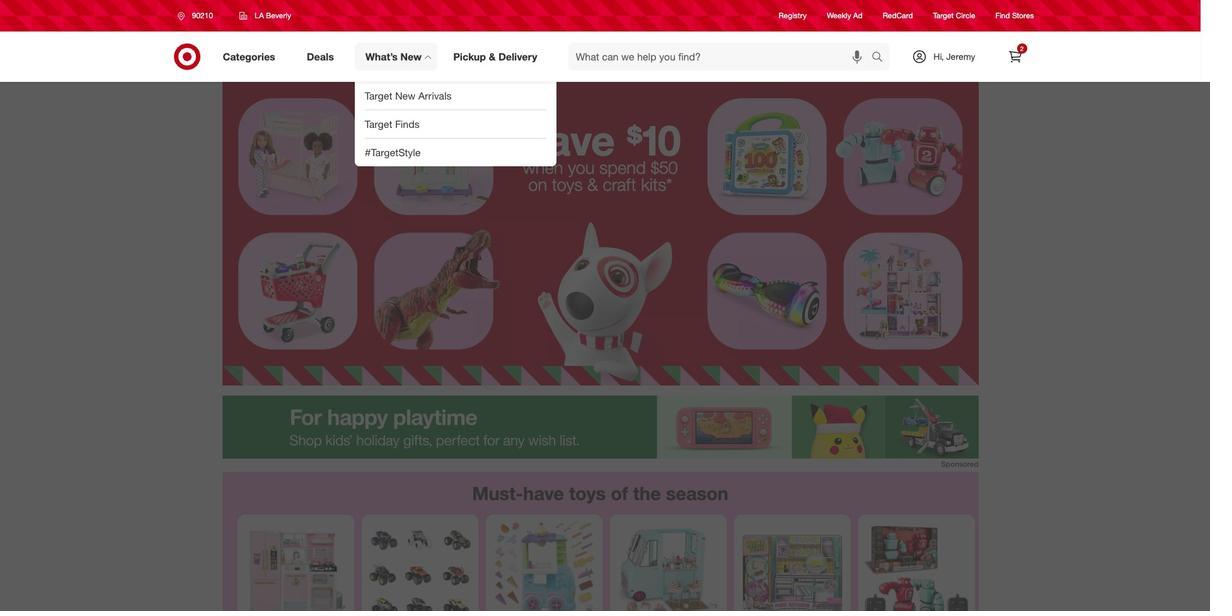 Task type: describe. For each thing, give the bounding box(es) containing it.
save
[[520, 115, 615, 166]]

pickup
[[453, 50, 486, 63]]

find stores
[[996, 11, 1034, 20]]

find stores link
[[996, 10, 1034, 21]]

la
[[255, 11, 264, 20]]

must-
[[472, 482, 523, 505]]

registry link
[[779, 10, 807, 21]]

$50
[[651, 157, 678, 178]]

when you spend $50 on toys & craft kits*
[[523, 157, 678, 195]]

pickup & delivery
[[453, 50, 537, 63]]

what's
[[365, 50, 398, 63]]

what's new link
[[355, 43, 438, 71]]

& inside when you spend $50 on toys & craft kits*
[[588, 174, 598, 195]]

hi,
[[934, 51, 944, 62]]

you
[[568, 157, 595, 178]]

pickup & delivery link
[[443, 43, 553, 71]]

carousel region
[[222, 472, 979, 612]]

target new arrivals
[[365, 89, 452, 102]]

target circle link
[[933, 10, 976, 21]]

toys inside when you spend $50 on toys & craft kits*
[[552, 174, 583, 195]]

craft
[[603, 174, 636, 195]]

toys inside carousel region
[[569, 482, 606, 505]]

target finds link
[[355, 110, 556, 138]]

stores
[[1012, 11, 1034, 20]]

ad
[[853, 11, 863, 20]]

on
[[528, 174, 547, 195]]

mga's miniverse make it mini kitchen playset with uv light image
[[739, 520, 846, 612]]

#targetstyle link
[[355, 139, 556, 166]]

when
[[523, 157, 563, 178]]

play-doh kitchen creations ultimate ice cream toy truck playset image
[[491, 520, 597, 612]]

target new arrivals link
[[355, 82, 556, 110]]



Task type: locate. For each thing, give the bounding box(es) containing it.
90210 button
[[169, 4, 226, 27]]

new up finds
[[395, 89, 416, 102]]

the
[[633, 482, 661, 505]]

target for target new arrivals
[[365, 89, 392, 102]]

of
[[611, 482, 628, 505]]

search button
[[866, 43, 897, 73]]

disney princess style collection fresh prep gourmet kitchen image
[[242, 520, 349, 612]]

save $10
[[520, 115, 681, 166]]

season
[[666, 482, 729, 505]]

0 vertical spatial &
[[489, 50, 496, 63]]

target left circle
[[933, 11, 954, 20]]

new for target
[[395, 89, 416, 102]]

jeremy
[[947, 51, 976, 62]]

& right pickup
[[489, 50, 496, 63]]

2 vertical spatial target
[[365, 118, 392, 130]]

our generation sweet stop ice cream truck with electronics for 18" dolls - light blue image
[[615, 520, 722, 612]]

#targetstyle
[[365, 146, 421, 159]]

finds
[[395, 118, 420, 130]]

redcard
[[883, 11, 913, 20]]

$10
[[627, 115, 681, 166]]

what's new
[[365, 50, 422, 63]]

search
[[866, 51, 897, 64]]

circle
[[956, 11, 976, 20]]

&
[[489, 50, 496, 63], [588, 174, 598, 195]]

spend
[[600, 157, 646, 178]]

advertisement region
[[222, 396, 979, 459]]

redcard link
[[883, 10, 913, 21]]

target for target circle
[[933, 11, 954, 20]]

90210
[[192, 11, 213, 20]]

new for what's
[[401, 50, 422, 63]]

& left craft
[[588, 174, 598, 195]]

target for target finds
[[365, 118, 392, 130]]

deals link
[[296, 43, 350, 71]]

deals
[[307, 50, 334, 63]]

have
[[523, 482, 564, 505]]

target circle
[[933, 11, 976, 20]]

1 vertical spatial toys
[[569, 482, 606, 505]]

target
[[933, 11, 954, 20], [365, 89, 392, 102], [365, 118, 392, 130]]

weekly
[[827, 11, 851, 20]]

1 vertical spatial new
[[395, 89, 416, 102]]

target left finds
[[365, 118, 392, 130]]

la beverly
[[255, 11, 291, 20]]

must-have toys of the season
[[472, 482, 729, 505]]

new
[[401, 50, 422, 63], [395, 89, 416, 102]]

2 link
[[1001, 43, 1029, 71]]

hi, jeremy
[[934, 51, 976, 62]]

0 vertical spatial target
[[933, 11, 954, 20]]

What can we help you find? suggestions appear below search field
[[568, 43, 875, 71]]

toys
[[552, 174, 583, 195], [569, 482, 606, 505]]

0 vertical spatial toys
[[552, 174, 583, 195]]

weekly ad
[[827, 11, 863, 20]]

categories
[[223, 50, 275, 63]]

0 vertical spatial new
[[401, 50, 422, 63]]

registry
[[779, 11, 807, 20]]

2
[[1020, 45, 1024, 52]]

delivery
[[499, 50, 537, 63]]

beverly
[[266, 11, 291, 20]]

new right 'what's' at left
[[401, 50, 422, 63]]

fao schwarz robot knockout remote control boxing set image
[[863, 520, 970, 612]]

target finds
[[365, 118, 420, 130]]

weekly ad link
[[827, 10, 863, 21]]

la beverly button
[[231, 4, 299, 27]]

0 horizontal spatial &
[[489, 50, 496, 63]]

kits*
[[641, 174, 673, 195]]

monster jam 1:64 scale monster truck diecast 9pk image
[[367, 520, 473, 612]]

sponsored
[[941, 460, 979, 469]]

1 horizontal spatial &
[[588, 174, 598, 195]]

1 vertical spatial target
[[365, 89, 392, 102]]

1 vertical spatial &
[[588, 174, 598, 195]]

find
[[996, 11, 1010, 20]]

target up target finds
[[365, 89, 392, 102]]

arrivals
[[418, 89, 452, 102]]

toys left the 'of'
[[569, 482, 606, 505]]

categories link
[[212, 43, 291, 71]]

toys right the on
[[552, 174, 583, 195]]

& inside 'pickup & delivery' link
[[489, 50, 496, 63]]



Task type: vqa. For each thing, say whether or not it's contained in the screenshot.
&
yes



